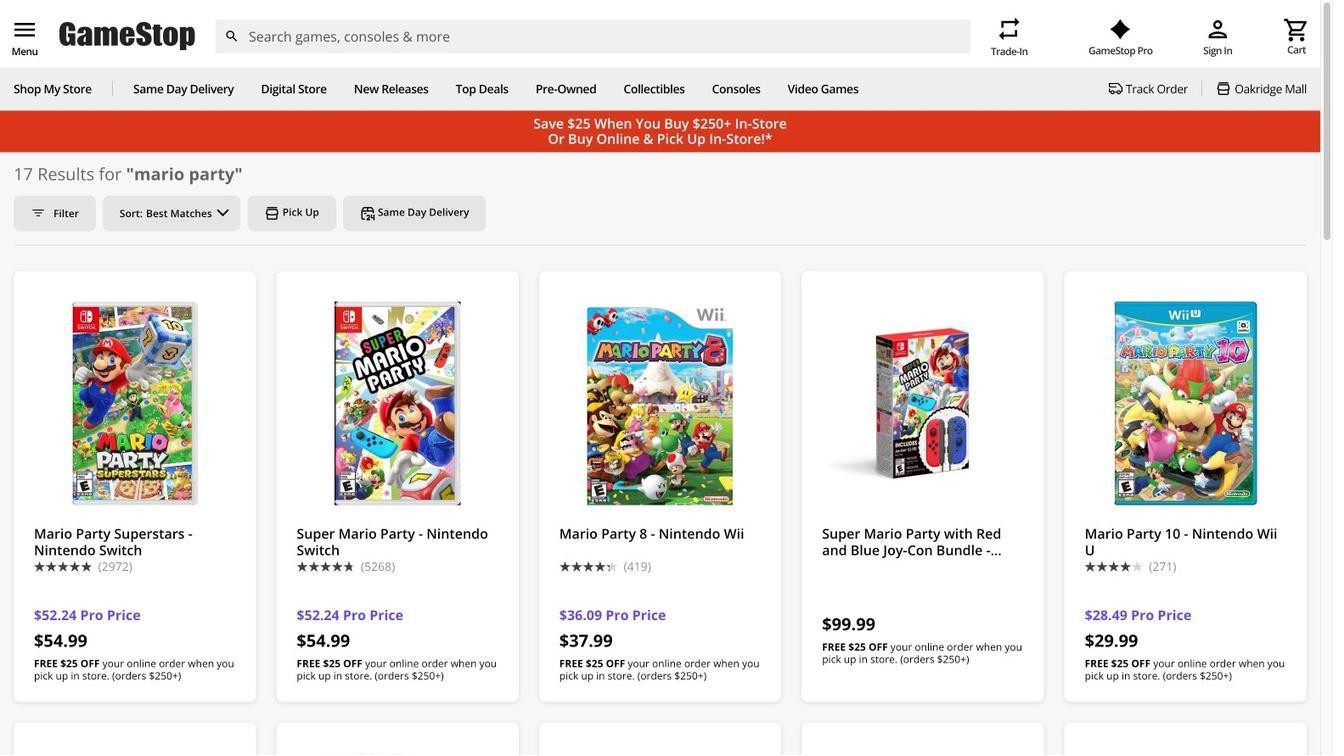 Task type: describe. For each thing, give the bounding box(es) containing it.
mario party 10 - nintendo wii u image
[[1078, 302, 1293, 506]]

mario party: the top 100 - nintendo 3ds image
[[553, 754, 768, 756]]

super mario party with red and blue joy-con bundle - nintendo switch image
[[815, 302, 1031, 506]]

mario party 9 - nintendo wii image
[[290, 754, 505, 756]]

mario party island tour - nintendo 3ds image
[[1078, 754, 1293, 756]]

gamestop image
[[59, 20, 195, 53]]



Task type: vqa. For each thing, say whether or not it's contained in the screenshot.
Save $25 When You Buy $250+ In-Store IMAGE
no



Task type: locate. For each thing, give the bounding box(es) containing it.
super mario party - nintendo switch image
[[290, 302, 505, 506]]

Search games, consoles & more search field
[[249, 19, 940, 53]]

None search field
[[215, 19, 971, 53]]

mario party superstars - nintendo switch image
[[27, 302, 242, 506]]

mario party star rush - nintendo 3ds image
[[815, 754, 1031, 756]]

gamestop pro icon image
[[1110, 19, 1131, 40]]

mario party 8 - nintendo wii image
[[553, 302, 768, 506]]

mario party - nintendo ds image
[[27, 754, 242, 756]]



